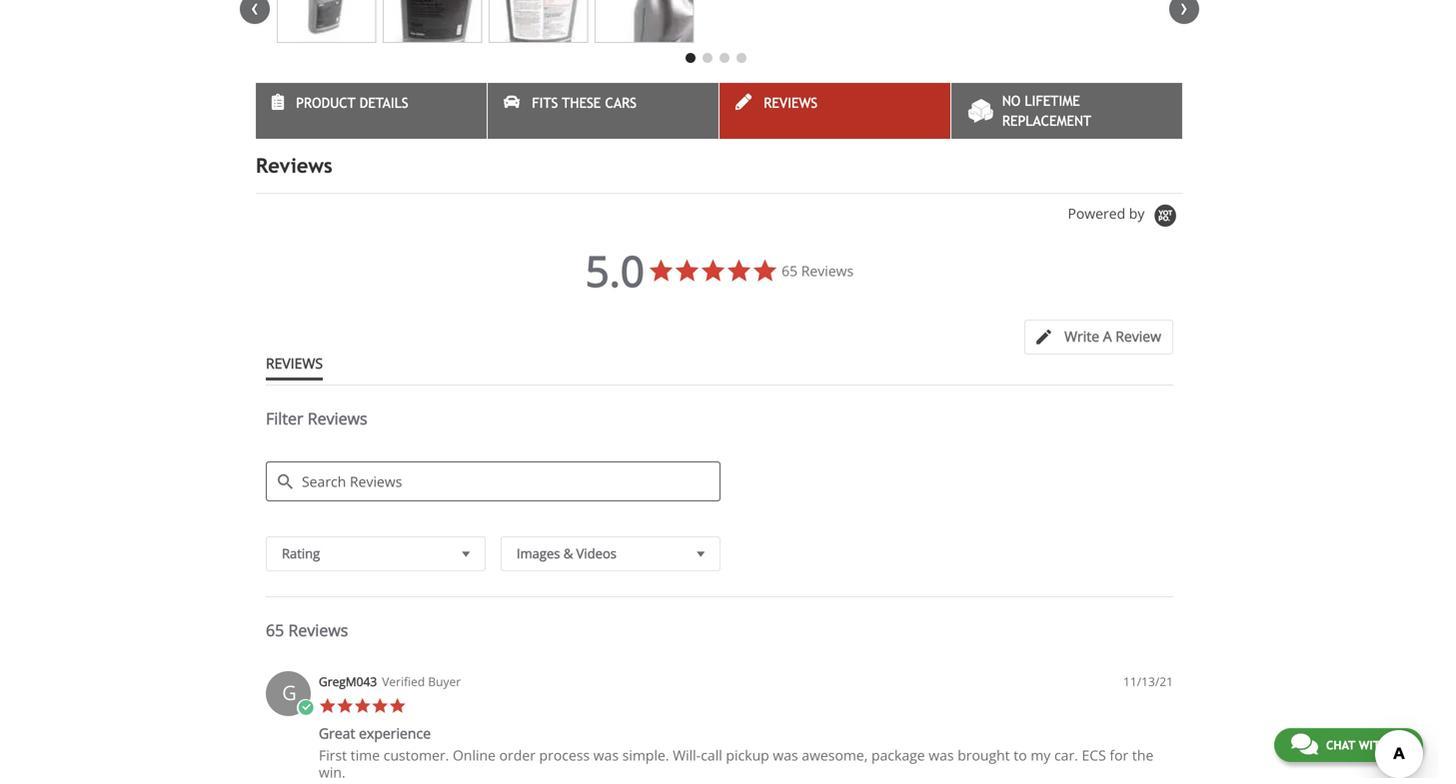 Task type: describe. For each thing, give the bounding box(es) containing it.
review
[[1116, 327, 1162, 346]]

3 star image from the left
[[371, 698, 389, 716]]

fits
[[532, 95, 558, 111]]

ecs
[[1082, 747, 1107, 766]]

down triangle image for images & videos
[[692, 544, 710, 565]]

chat
[[1327, 739, 1356, 753]]

2 es#196290 - 82141467704 - bmw coolant / antifreeze - 1 gallon - 100% strength - dilute to a 50:50 ratio with distilled water - genuine bmw - bmw image from the left
[[383, 0, 482, 43]]

reviews inside "heading"
[[308, 408, 368, 430]]

filter reviews heading
[[266, 408, 1174, 447]]

powered
[[1068, 204, 1126, 223]]

11/13/21
[[1124, 674, 1174, 691]]

car.
[[1055, 747, 1079, 766]]

3 was from the left
[[929, 747, 954, 766]]

4 star image from the left
[[389, 698, 406, 716]]

g
[[282, 680, 297, 707]]

Search Reviews search field
[[266, 462, 721, 502]]

gregm043 verified buyer
[[319, 674, 461, 691]]

for
[[1110, 747, 1129, 766]]

1 star image from the left
[[319, 698, 336, 716]]

rating
[[282, 545, 320, 563]]

down triangle image for rating
[[457, 544, 475, 565]]

my
[[1031, 747, 1051, 766]]

us
[[1393, 739, 1407, 753]]

1 vertical spatial 65 reviews
[[266, 620, 348, 642]]

awesome,
[[802, 747, 868, 766]]

order
[[500, 747, 536, 766]]

write a review
[[1065, 327, 1162, 346]]

great experience heading
[[319, 725, 431, 748]]

0 vertical spatial 65
[[782, 262, 798, 281]]

2 star image from the left
[[336, 698, 354, 716]]

first
[[319, 747, 347, 766]]

write
[[1065, 327, 1100, 346]]

a
[[1104, 327, 1113, 346]]

write no frame image
[[1037, 330, 1062, 345]]

images & videos
[[517, 545, 617, 563]]

pickup
[[726, 747, 770, 766]]

buyer
[[428, 674, 461, 691]]

will-
[[673, 747, 701, 766]]

2 was from the left
[[773, 747, 799, 766]]

3 es#196290 - 82141467704 - bmw coolant / antifreeze - 1 gallon - 100% strength - dilute to a 50:50 ratio with distilled water - genuine bmw - bmw image from the left
[[489, 0, 588, 43]]

lifetime
[[1025, 93, 1081, 109]]

cars
[[605, 95, 637, 111]]

1 horizontal spatial 65 reviews
[[782, 262, 854, 281]]

reviews
[[266, 354, 323, 373]]

no
[[1003, 93, 1021, 109]]

Images & Videos Filter field
[[501, 537, 721, 572]]

review date 11/13/21 element
[[1124, 674, 1174, 691]]

fits these cars
[[532, 95, 637, 111]]



Task type: vqa. For each thing, say whether or not it's contained in the screenshot.
1st star icon
yes



Task type: locate. For each thing, give the bounding box(es) containing it.
replacement
[[1003, 113, 1092, 129]]

with
[[1360, 739, 1389, 753]]

es#196290 - 82141467704 - bmw coolant / antifreeze - 1 gallon - 100% strength - dilute to a 50:50 ratio with distilled water - genuine bmw - bmw image
[[277, 0, 376, 43], [383, 0, 482, 43], [489, 0, 588, 43], [595, 0, 694, 43]]

great experience first time customer. online order process was simple. will-call pickup was awesome, package was brought to my car. ecs for the win.
[[319, 725, 1154, 779]]

the
[[1133, 747, 1154, 766]]

videos
[[577, 545, 617, 563]]

chat with us link
[[1275, 729, 1424, 763]]

process
[[540, 747, 590, 766]]

4 es#196290 - 82141467704 - bmw coolant / antifreeze - 1 gallon - 100% strength - dilute to a 50:50 ratio with distilled water - genuine bmw - bmw image from the left
[[595, 0, 694, 43]]

these
[[562, 95, 601, 111]]

down triangle image inside rating field
[[457, 544, 475, 565]]

65 reviews
[[782, 262, 854, 281], [266, 620, 348, 642]]

great
[[319, 725, 356, 744]]

product details
[[296, 95, 409, 111]]

star image
[[319, 698, 336, 716], [336, 698, 354, 716], [371, 698, 389, 716], [389, 698, 406, 716]]

verified buyer heading
[[382, 674, 461, 691]]

simple.
[[623, 747, 670, 766]]

win.
[[319, 764, 346, 779]]

0 horizontal spatial down triangle image
[[457, 544, 475, 565]]

0 horizontal spatial 65
[[266, 620, 284, 642]]

was right pickup
[[773, 747, 799, 766]]

package
[[872, 747, 926, 766]]

circle checkmark image
[[297, 700, 314, 718]]

chat with us
[[1327, 739, 1407, 753]]

reviews
[[764, 95, 818, 111], [256, 154, 333, 178], [802, 262, 854, 281], [308, 408, 368, 430], [288, 620, 348, 642]]

es#196290 - 82141467704 - bmw coolant / antifreeze - 1 gallon - 100% strength - dilute to a 50:50 ratio with distilled water - genuine bmw - bmw image up fits
[[489, 0, 588, 43]]

star image right circle checkmark icon
[[319, 698, 336, 716]]

es#196290 - 82141467704 - bmw coolant / antifreeze - 1 gallon - 100% strength - dilute to a 50:50 ratio with distilled water - genuine bmw - bmw image up product
[[277, 0, 376, 43]]

by
[[1130, 204, 1145, 223]]

1 was from the left
[[594, 747, 619, 766]]

star image down gregm043
[[336, 698, 354, 716]]

gregm043
[[319, 674, 377, 691]]

filter reviews
[[266, 408, 368, 430]]

1 horizontal spatial 65
[[782, 262, 798, 281]]

magnifying glass image
[[278, 475, 293, 490]]

&
[[564, 545, 573, 563]]

1 horizontal spatial down triangle image
[[692, 544, 710, 565]]

no lifetime replacement
[[1003, 93, 1092, 129]]

online
[[453, 747, 496, 766]]

powered by link
[[1068, 204, 1184, 229]]

1 vertical spatial 65
[[266, 620, 284, 642]]

no lifetime replacement link
[[952, 83, 1183, 139]]

product details link
[[256, 83, 487, 139]]

verified
[[382, 674, 425, 691]]

was
[[594, 747, 619, 766], [773, 747, 799, 766], [929, 747, 954, 766]]

details
[[360, 95, 409, 111]]

1 down triangle image from the left
[[457, 544, 475, 565]]

2 down triangle image from the left
[[692, 544, 710, 565]]

0 horizontal spatial was
[[594, 747, 619, 766]]

star image down verified
[[389, 698, 406, 716]]

65
[[782, 262, 798, 281], [266, 620, 284, 642]]

powered by
[[1068, 204, 1149, 223]]

star image
[[354, 698, 371, 716]]

0 horizontal spatial 65 reviews
[[266, 620, 348, 642]]

Rating Filter field
[[266, 537, 486, 572]]

fits these cars link
[[488, 83, 719, 139]]

images
[[517, 545, 560, 563]]

star image down gregm043 verified buyer
[[371, 698, 389, 716]]

es#196290 - 82141467704 - bmw coolant / antifreeze - 1 gallon - 100% strength - dilute to a 50:50 ratio with distilled water - genuine bmw - bmw image up the details
[[383, 0, 482, 43]]

filter
[[266, 408, 304, 430]]

1 horizontal spatial was
[[773, 747, 799, 766]]

down triangle image
[[457, 544, 475, 565], [692, 544, 710, 565]]

experience
[[359, 725, 431, 744]]

was left brought
[[929, 747, 954, 766]]

5.0
[[586, 242, 645, 300]]

product
[[296, 95, 356, 111]]

write a review button
[[1025, 320, 1174, 355]]

to
[[1014, 747, 1028, 766]]

time
[[351, 747, 380, 766]]

call
[[701, 747, 723, 766]]

was left simple.
[[594, 747, 619, 766]]

2 horizontal spatial was
[[929, 747, 954, 766]]

comments image
[[1292, 733, 1319, 757]]

5.0 star rating element
[[586, 242, 645, 300]]

es#196290 - 82141467704 - bmw coolant / antifreeze - 1 gallon - 100% strength - dilute to a 50:50 ratio with distilled water - genuine bmw - bmw image up cars
[[595, 0, 694, 43]]

reviews link
[[720, 83, 951, 139]]

customer.
[[384, 747, 449, 766]]

down triangle image inside images & videos filter field
[[692, 544, 710, 565]]

0 vertical spatial 65 reviews
[[782, 262, 854, 281]]

brought
[[958, 747, 1011, 766]]

1 es#196290 - 82141467704 - bmw coolant / antifreeze - 1 gallon - 100% strength - dilute to a 50:50 ratio with distilled water - genuine bmw - bmw image from the left
[[277, 0, 376, 43]]



